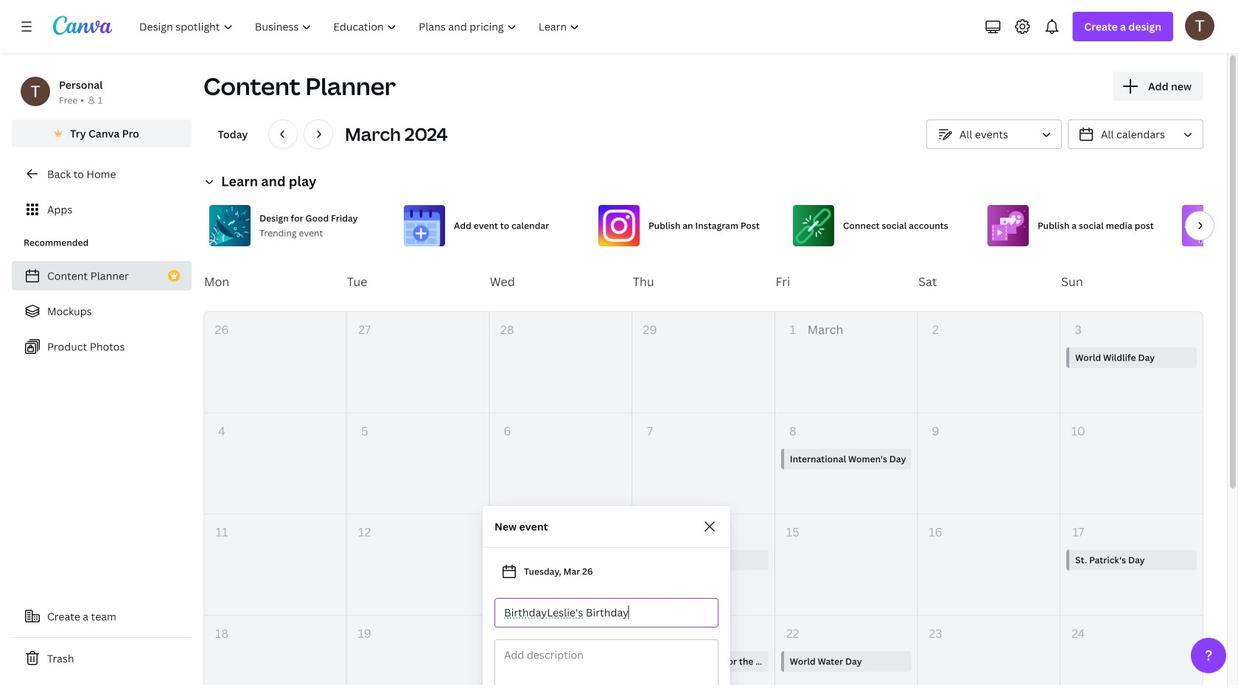 Task type: locate. For each thing, give the bounding box(es) containing it.
list
[[12, 261, 192, 361]]

None button
[[927, 119, 1063, 149], [1068, 119, 1204, 149], [927, 119, 1063, 149], [1068, 119, 1204, 149]]

Add description text field
[[496, 640, 718, 685]]

wednesday column header
[[489, 252, 632, 311]]

sunday column header
[[1061, 252, 1204, 311]]

row
[[204, 252, 1204, 311], [204, 312, 1203, 413], [204, 413, 1203, 514], [204, 514, 1203, 616], [204, 616, 1203, 685]]

Add title text field
[[504, 599, 709, 627]]

terry turtle image
[[1186, 11, 1215, 40]]

tuesday column header
[[346, 252, 489, 311]]



Task type: vqa. For each thing, say whether or not it's contained in the screenshot.
"Delivered"
no



Task type: describe. For each thing, give the bounding box(es) containing it.
friday column header
[[775, 252, 918, 311]]

monday column header
[[204, 252, 346, 311]]

top level navigation element
[[130, 12, 592, 41]]

thursday column header
[[632, 252, 775, 311]]

saturday column header
[[918, 252, 1061, 311]]



